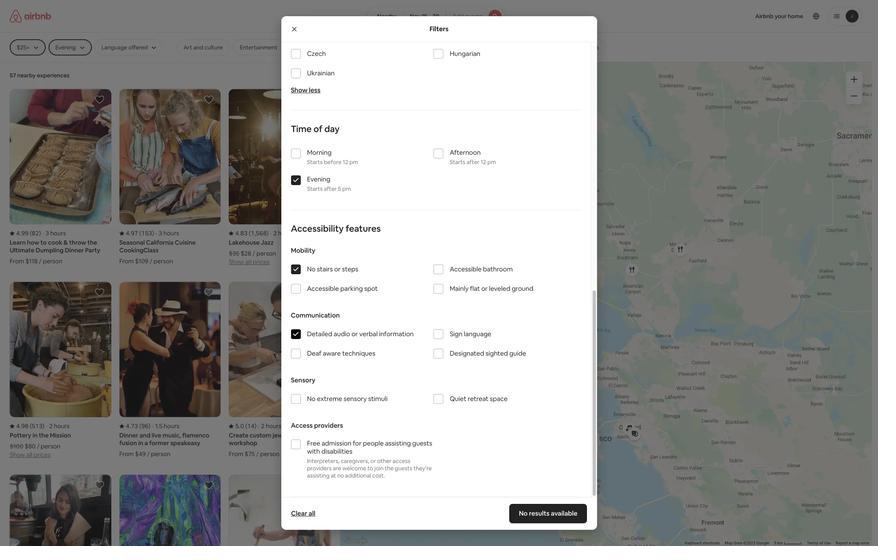 Task type: vqa. For each thing, say whether or not it's contained in the screenshot.
features
yes



Task type: locate. For each thing, give the bounding box(es) containing it.
0 vertical spatial providers
[[314, 421, 343, 430]]

lakehouse jazz group
[[229, 89, 331, 266]]

or right the flat
[[482, 284, 488, 293]]

no
[[307, 265, 316, 273], [307, 395, 316, 403], [519, 509, 528, 518]]

of left 'use'
[[820, 541, 824, 545]]

4.98
[[16, 422, 28, 430]]

3 inside the seasonal california cuisine cookingclass group
[[159, 229, 162, 237]]

12 right before
[[343, 158, 349, 166]]

detailed
[[307, 330, 333, 338]]

after down afternoon
[[467, 158, 480, 166]]

0 horizontal spatial after
[[324, 185, 337, 192]]

0 vertical spatial prices
[[253, 258, 270, 266]]

to inside learn how to cook & throw the ultimate dumpling dinner party from $118 / person
[[41, 239, 47, 246]]

$118
[[25, 257, 38, 265]]

1 horizontal spatial the
[[88, 239, 97, 246]]

1 vertical spatial providers
[[307, 465, 332, 472]]

ultimate
[[10, 246, 34, 254]]

sightseeing
[[416, 44, 447, 51]]

free
[[307, 439, 320, 448]]

person inside pottery in the mission $100 $80 / person show all prices
[[41, 443, 60, 450]]

0 vertical spatial 5
[[338, 185, 341, 192]]

the right throw on the top
[[88, 239, 97, 246]]

join
[[375, 465, 384, 472]]

or inside free admission for people assisting guests with disabilities interpreters, caregivers, or other access providers are welcome to join the guests they're assisting at no additional cost.
[[371, 457, 376, 465]]

· 2 hours up mission
[[46, 422, 70, 430]]

interpreters,
[[307, 457, 340, 465]]

dinner left party
[[65, 246, 84, 254]]

add to wishlist image inside dinner and live music, flamenco fusion in a former speakeasy group
[[204, 288, 214, 297]]

person right $75
[[260, 450, 280, 458]]

dinner and live music, flamenco fusion in a former speakeasy from $49 / person
[[119, 432, 209, 458]]

0 horizontal spatial 5
[[338, 185, 341, 192]]

in
[[33, 432, 38, 439], [295, 432, 300, 439], [138, 439, 143, 447]]

of inside filters dialog
[[314, 123, 323, 135]]

keyboard shortcuts
[[685, 541, 720, 545]]

designated sighted guide
[[450, 349, 527, 358]]

dinner inside learn how to cook & throw the ultimate dumpling dinner party from $118 / person
[[65, 246, 84, 254]]

hours up "california" at the left top of page
[[164, 229, 179, 237]]

1 vertical spatial all
[[26, 451, 32, 459]]

or right the stairs
[[335, 265, 341, 273]]

0 vertical spatial to
[[41, 239, 47, 246]]

for
[[353, 439, 362, 448]]

1 12 from the left
[[343, 158, 349, 166]]

/ right $109
[[150, 257, 152, 265]]

0 horizontal spatial prices
[[34, 451, 51, 459]]

show left less
[[291, 86, 308, 94]]

2 vertical spatial all
[[309, 509, 315, 518]]

show inside lakehouse jazz $35 $28 / person show all prices
[[229, 258, 244, 266]]

1 horizontal spatial of
[[820, 541, 824, 545]]

free admission for people assisting guests with disabilities interpreters, caregivers, or other access providers are welcome to join the guests they're assisting at no additional cost.
[[307, 439, 433, 479]]

the right join
[[385, 465, 394, 472]]

to right how
[[41, 239, 47, 246]]

Art and culture button
[[177, 39, 230, 56]]

· 3 hours up "california" at the left top of page
[[156, 229, 179, 237]]

hours inside learn how to cook & throw the ultimate dumpling dinner party 'group'
[[50, 229, 66, 237]]

2 for (1,568)
[[274, 229, 277, 237]]

0 horizontal spatial in
[[33, 432, 38, 439]]

2 inside lakehouse jazz group
[[274, 229, 277, 237]]

pm inside afternoon starts after 12 pm
[[488, 158, 496, 166]]

5
[[338, 185, 341, 192], [775, 541, 777, 545]]

0 horizontal spatial accessible
[[307, 284, 339, 293]]

· inside dinner and live music, flamenco fusion in a former speakeasy group
[[152, 422, 154, 430]]

2 horizontal spatial show
[[291, 86, 308, 94]]

no inside "link"
[[519, 509, 528, 518]]

accessible down the stairs
[[307, 284, 339, 293]]

0 vertical spatial no
[[307, 265, 316, 273]]

and for live
[[140, 432, 150, 439]]

1 horizontal spatial show
[[229, 258, 244, 266]]

starts inside evening starts after 5 pm
[[307, 185, 323, 192]]

from down the fusion
[[119, 450, 134, 458]]

2 up custom
[[261, 422, 265, 430]]

after inside evening starts after 5 pm
[[324, 185, 337, 192]]

person down jazz
[[257, 250, 276, 257]]

1 vertical spatial dinner
[[119, 432, 138, 439]]

1 horizontal spatial 12
[[481, 158, 487, 166]]

2 inside create custom jewelry in a guided workshop group
[[261, 422, 265, 430]]

guests up they're
[[413, 439, 433, 448]]

4.97
[[126, 229, 138, 237]]

and
[[194, 44, 203, 51], [309, 44, 319, 51], [140, 432, 150, 439]]

providers up the 'guided' at the left bottom of page
[[314, 421, 343, 430]]

12 for afternoon
[[481, 158, 487, 166]]

0 vertical spatial of
[[314, 123, 323, 135]]

hours for jazz
[[278, 229, 294, 237]]

1 vertical spatial accessible
[[307, 284, 339, 293]]

0 vertical spatial accessible
[[450, 265, 482, 273]]

0 horizontal spatial show
[[10, 451, 25, 459]]

dinner and live music, flamenco fusion in a former speakeasy group
[[119, 282, 221, 458]]

a down access
[[301, 432, 305, 439]]

terms
[[808, 541, 819, 545]]

add to wishlist image inside create custom jewelry in a guided workshop group
[[314, 288, 324, 297]]

starts inside afternoon starts after 12 pm
[[450, 158, 466, 166]]

afternoon starts after 12 pm
[[450, 148, 496, 166]]

· 2 hours inside pottery in the mission group
[[46, 422, 70, 430]]

2 vertical spatial show
[[10, 451, 25, 459]]

· 3 hours inside the seasonal california cuisine cookingclass group
[[156, 229, 179, 237]]

1 horizontal spatial prices
[[253, 258, 270, 266]]

3 right (82)
[[46, 229, 49, 237]]

of left day
[[314, 123, 323, 135]]

4.73 out of 5 average rating,  96 reviews image
[[119, 422, 151, 430]]

· right (153)
[[156, 229, 157, 237]]

and inside "button"
[[194, 44, 203, 51]]

and left drink at the top left
[[309, 44, 319, 51]]

in up $49
[[138, 439, 143, 447]]

a left map
[[849, 541, 852, 545]]

show inside filters dialog
[[291, 86, 308, 94]]

to
[[41, 239, 47, 246], [368, 465, 373, 472]]

google image
[[342, 536, 369, 546]]

· right (82)
[[43, 229, 44, 237]]

· 2 hours inside lakehouse jazz group
[[271, 229, 294, 237]]

1 vertical spatial the
[[39, 432, 49, 439]]

starts down the evening
[[307, 185, 323, 192]]

· 3 hours inside learn how to cook & throw the ultimate dumpling dinner party 'group'
[[43, 229, 66, 237]]

person down dumpling
[[43, 257, 62, 265]]

shortcuts
[[703, 541, 720, 545]]

2 horizontal spatial and
[[309, 44, 319, 51]]

add to wishlist image inside pottery in the mission group
[[95, 288, 104, 297]]

prices inside lakehouse jazz $35 $28 / person show all prices
[[253, 258, 270, 266]]

show all prices button inside pottery in the mission group
[[10, 450, 51, 459]]

no left extreme
[[307, 395, 316, 403]]

no left the stairs
[[307, 265, 316, 273]]

no stairs or steps
[[307, 265, 359, 273]]

pm inside morning starts before 12 pm
[[350, 158, 358, 166]]

2 vertical spatial guests
[[395, 465, 413, 472]]

1 horizontal spatial 3
[[159, 229, 162, 237]]

access providers
[[291, 421, 343, 430]]

1 3 from the left
[[46, 229, 49, 237]]

0 horizontal spatial dinner
[[65, 246, 84, 254]]

ukrainian
[[307, 69, 335, 77]]

starts inside morning starts before 12 pm
[[307, 158, 323, 166]]

hours up 'mobility' in the left top of the page
[[278, 229, 294, 237]]

and down the "(96)"
[[140, 432, 150, 439]]

less
[[309, 86, 321, 94]]

available
[[551, 509, 578, 518]]

after inside afternoon starts after 12 pm
[[467, 158, 480, 166]]

1 vertical spatial to
[[368, 465, 373, 472]]

and for culture
[[194, 44, 203, 51]]

hours up mission
[[54, 422, 70, 430]]

· up jazz
[[271, 229, 272, 237]]

show down $100
[[10, 451, 25, 459]]

after for evening
[[324, 185, 337, 192]]

· 2 hours for custom
[[258, 422, 282, 430]]

1 horizontal spatial after
[[467, 158, 480, 166]]

starts for morning
[[307, 158, 323, 166]]

· for (153)
[[156, 229, 157, 237]]

california
[[146, 239, 174, 246]]

1 horizontal spatial and
[[194, 44, 203, 51]]

· inside lakehouse jazz group
[[271, 229, 272, 237]]

0 vertical spatial after
[[467, 158, 480, 166]]

dinner down 4.73
[[119, 432, 138, 439]]

3 for 4.97 (153)
[[159, 229, 162, 237]]

of for time
[[314, 123, 323, 135]]

deaf
[[307, 349, 322, 358]]

verbal
[[360, 330, 378, 338]]

add to wishlist image
[[95, 95, 104, 105], [204, 95, 214, 105], [204, 481, 214, 490]]

create custom jewelry in a guided workshop from $75 / person
[[229, 432, 326, 458]]

filters
[[430, 25, 449, 33]]

to inside free admission for people assisting guests with disabilities interpreters, caregivers, or other access providers are welcome to join the guests they're assisting at no additional cost.
[[368, 465, 373, 472]]

guests inside button
[[465, 13, 483, 20]]

0 horizontal spatial a
[[145, 439, 148, 447]]

accessible
[[450, 265, 482, 273], [307, 284, 339, 293]]

hours inside dinner and live music, flamenco fusion in a former speakeasy group
[[164, 422, 180, 430]]

/ right $28
[[253, 250, 255, 257]]

providers left the are
[[307, 465, 332, 472]]

or for verbal
[[352, 330, 358, 338]]

from down workshop
[[229, 450, 243, 458]]

accessible bathroom
[[450, 265, 513, 273]]

/ right $118
[[39, 257, 42, 265]]

show all prices button down lakehouse
[[229, 257, 270, 266]]

all down $28
[[246, 258, 252, 266]]

1 vertical spatial of
[[820, 541, 824, 545]]

workshop
[[229, 439, 257, 447]]

starts down morning
[[307, 158, 323, 166]]

5.0 out of 5 average rating,  14 reviews image
[[229, 422, 257, 430]]

1 vertical spatial prices
[[34, 451, 51, 459]]

hours up the cook
[[50, 229, 66, 237]]

show all prices button for prices
[[229, 257, 270, 266]]

· 3 hours up the cook
[[43, 229, 66, 237]]

map
[[853, 541, 861, 545]]

0 horizontal spatial and
[[140, 432, 150, 439]]

add to wishlist image
[[95, 288, 104, 297], [204, 288, 214, 297], [314, 288, 324, 297], [95, 481, 104, 490]]

(96)
[[139, 422, 151, 430]]

accessible up mainly
[[450, 265, 482, 273]]

the inside learn how to cook & throw the ultimate dumpling dinner party from $118 / person
[[88, 239, 97, 246]]

to left join
[[368, 465, 373, 472]]

sign
[[450, 330, 463, 338]]

hours inside the seasonal california cuisine cookingclass group
[[164, 229, 179, 237]]

all down $80
[[26, 451, 32, 459]]

a
[[301, 432, 305, 439], [145, 439, 148, 447], [849, 541, 852, 545]]

0 horizontal spatial 3
[[46, 229, 49, 237]]

· inside pottery in the mission group
[[46, 422, 48, 430]]

show all prices button for show
[[10, 450, 51, 459]]

1 horizontal spatial all
[[246, 258, 252, 266]]

0 vertical spatial guests
[[465, 13, 483, 20]]

add to wishlist image inside learn how to cook & throw the ultimate dumpling dinner party 'group'
[[95, 95, 104, 105]]

0 horizontal spatial all
[[26, 451, 32, 459]]

seasonal
[[119, 239, 145, 246]]

2 horizontal spatial all
[[309, 509, 315, 518]]

5 km button
[[772, 540, 805, 546]]

from inside learn how to cook & throw the ultimate dumpling dinner party from $118 / person
[[10, 257, 24, 265]]

no results available link
[[510, 504, 588, 523]]

no left the results
[[519, 509, 528, 518]]

afternoon
[[450, 148, 481, 157]]

1 horizontal spatial accessible
[[450, 265, 482, 273]]

· 2 hours up jazz
[[271, 229, 294, 237]]

1 vertical spatial show
[[229, 258, 244, 266]]

dinner inside "dinner and live music, flamenco fusion in a former speakeasy from $49 / person"
[[119, 432, 138, 439]]

all right clear
[[309, 509, 315, 518]]

2 up mission
[[49, 422, 53, 430]]

or right "audio"
[[352, 330, 358, 338]]

0 horizontal spatial · 3 hours
[[43, 229, 66, 237]]

in down access
[[295, 432, 300, 439]]

in down (513)
[[33, 432, 38, 439]]

1 vertical spatial after
[[324, 185, 337, 192]]

/ right $80
[[37, 443, 40, 450]]

4.83
[[236, 229, 248, 237]]

a up $49
[[145, 439, 148, 447]]

3 inside learn how to cook & throw the ultimate dumpling dinner party 'group'
[[46, 229, 49, 237]]

0 vertical spatial the
[[88, 239, 97, 246]]

&
[[64, 239, 68, 246]]

2 up jazz
[[274, 229, 277, 237]]

1 horizontal spatial show all prices button
[[229, 257, 270, 266]]

–
[[429, 13, 432, 20]]

a inside "dinner and live music, flamenco fusion in a former speakeasy from $49 / person"
[[145, 439, 148, 447]]

0 horizontal spatial 2
[[49, 422, 53, 430]]

2 horizontal spatial in
[[295, 432, 300, 439]]

/ right $49
[[147, 450, 150, 458]]

2 · 3 hours from the left
[[156, 229, 179, 237]]

use
[[825, 541, 832, 545]]

starts
[[307, 158, 323, 166], [450, 158, 466, 166], [307, 185, 323, 192]]

show
[[291, 86, 308, 94], [229, 258, 244, 266], [10, 451, 25, 459]]

show down $35
[[229, 258, 244, 266]]

0 horizontal spatial the
[[39, 432, 49, 439]]

· 2 hours inside create custom jewelry in a guided workshop group
[[258, 422, 282, 430]]

2 vertical spatial the
[[385, 465, 394, 472]]

assisting left at
[[307, 472, 330, 479]]

0 horizontal spatial show all prices button
[[10, 450, 51, 459]]

nearby
[[17, 72, 36, 79]]

and inside "dinner and live music, flamenco fusion in a former speakeasy from $49 / person"
[[140, 432, 150, 439]]

person down mission
[[41, 443, 60, 450]]

cost.
[[373, 472, 385, 479]]

pm
[[350, 158, 358, 166], [488, 158, 496, 166], [343, 185, 351, 192]]

jazz
[[261, 239, 274, 246]]

guests left they're
[[395, 465, 413, 472]]

1 horizontal spatial 2
[[261, 422, 265, 430]]

0 horizontal spatial assisting
[[307, 472, 330, 479]]

pm for morning
[[350, 158, 358, 166]]

Sports button
[[344, 39, 375, 56]]

or left other
[[371, 457, 376, 465]]

0 horizontal spatial to
[[41, 239, 47, 246]]

0 vertical spatial dinner
[[65, 246, 84, 254]]

add to wishlist image for learn how to cook & throw the ultimate dumpling dinner party from $118 / person
[[95, 95, 104, 105]]

prices inside pottery in the mission $100 $80 / person show all prices
[[34, 451, 51, 459]]

4.98 out of 5 average rating,  513 reviews image
[[10, 422, 45, 430]]

· right (513)
[[46, 422, 48, 430]]

pottery in the mission group
[[10, 282, 111, 459]]

2 for (14)
[[261, 422, 265, 430]]

0 vertical spatial show
[[291, 86, 308, 94]]

2 horizontal spatial the
[[385, 465, 394, 472]]

0 vertical spatial assisting
[[385, 439, 411, 448]]

no for no stairs or steps
[[307, 265, 316, 273]]

· 2 hours up custom
[[258, 422, 282, 430]]

fusion
[[119, 439, 137, 447]]

0 horizontal spatial 12
[[343, 158, 349, 166]]

starts for afternoon
[[450, 158, 466, 166]]

/ inside create custom jewelry in a guided workshop from $75 / person
[[256, 450, 259, 458]]

1 horizontal spatial dinner
[[119, 432, 138, 439]]

the down (513)
[[39, 432, 49, 439]]

4.83 (1,568)
[[236, 229, 269, 237]]

after
[[467, 158, 480, 166], [324, 185, 337, 192]]

starts down afternoon
[[450, 158, 466, 166]]

/ right $75
[[256, 450, 259, 458]]

show all prices button down pottery
[[10, 450, 51, 459]]

1 horizontal spatial a
[[301, 432, 305, 439]]

2 12 from the left
[[481, 158, 487, 166]]

1 · 3 hours from the left
[[43, 229, 66, 237]]

0 vertical spatial show all prices button
[[229, 257, 270, 266]]

the inside free admission for people assisting guests with disabilities interpreters, caregivers, or other access providers are welcome to join the guests they're assisting at no additional cost.
[[385, 465, 394, 472]]

5 down before
[[338, 185, 341, 192]]

1 vertical spatial show all prices button
[[10, 450, 51, 459]]

12 inside morning starts before 12 pm
[[343, 158, 349, 166]]

None search field
[[367, 6, 505, 26]]

3 up "california" at the left top of page
[[159, 229, 162, 237]]

and right the art
[[194, 44, 203, 51]]

3 for 4.99 (82)
[[46, 229, 49, 237]]

map
[[725, 541, 733, 545]]

2 vertical spatial no
[[519, 509, 528, 518]]

access
[[393, 457, 411, 465]]

/ inside learn how to cook & throw the ultimate dumpling dinner party from $118 / person
[[39, 257, 42, 265]]

0 horizontal spatial of
[[314, 123, 323, 135]]

zoom in image
[[852, 76, 858, 83]]

person inside create custom jewelry in a guided workshop from $75 / person
[[260, 450, 280, 458]]

from left $109
[[119, 257, 134, 265]]

person inside lakehouse jazz $35 $28 / person show all prices
[[257, 250, 276, 257]]

1 vertical spatial 5
[[775, 541, 777, 545]]

spot
[[365, 284, 378, 293]]

time of day
[[291, 123, 340, 135]]

hours inside lakehouse jazz group
[[278, 229, 294, 237]]

hours up music, on the left bottom
[[164, 422, 180, 430]]

1 horizontal spatial in
[[138, 439, 143, 447]]

1 vertical spatial no
[[307, 395, 316, 403]]

retreat
[[468, 395, 489, 403]]

hours inside pottery in the mission group
[[54, 422, 70, 430]]

1 horizontal spatial to
[[368, 465, 373, 472]]

12 down afternoon
[[481, 158, 487, 166]]

· inside create custom jewelry in a guided workshop group
[[258, 422, 260, 430]]

google map
showing 24 experiences. region
[[340, 62, 873, 546]]

12
[[343, 158, 349, 166], [481, 158, 487, 166]]

12 for morning
[[343, 158, 349, 166]]

show less
[[291, 86, 321, 94]]

2 horizontal spatial 2
[[274, 229, 277, 237]]

· inside the seasonal california cuisine cookingclass group
[[156, 229, 157, 237]]

· left the 1.5
[[152, 422, 154, 430]]

nov 15 – 30
[[410, 13, 440, 20]]

profile element
[[515, 0, 863, 32]]

show all prices button inside lakehouse jazz group
[[229, 257, 270, 266]]

Entertainment button
[[233, 39, 285, 56]]

google
[[757, 541, 770, 545]]

live
[[152, 432, 161, 439]]

0 vertical spatial all
[[246, 258, 252, 266]]

welcome
[[343, 465, 367, 472]]

from down ultimate
[[10, 257, 24, 265]]

prices down $80
[[34, 451, 51, 459]]

after down the evening
[[324, 185, 337, 192]]

prices down jazz
[[253, 258, 270, 266]]

and inside button
[[309, 44, 319, 51]]

2 inside pottery in the mission group
[[49, 422, 53, 430]]

hours up jewelry
[[266, 422, 282, 430]]

all inside button
[[309, 509, 315, 518]]

1 horizontal spatial 5
[[775, 541, 777, 545]]

pm inside evening starts after 5 pm
[[343, 185, 351, 192]]

hours inside create custom jewelry in a guided workshop group
[[266, 422, 282, 430]]

5 left km
[[775, 541, 777, 545]]

12 inside afternoon starts after 12 pm
[[481, 158, 487, 166]]

· right (14)
[[258, 422, 260, 430]]

hours for in
[[54, 422, 70, 430]]

hours for custom
[[266, 422, 282, 430]]

2 3 from the left
[[159, 229, 162, 237]]

flamenco
[[182, 432, 209, 439]]

person inside the seasonal california cuisine cookingclass from $109 / person
[[154, 257, 173, 265]]

person down 'former'
[[151, 450, 171, 458]]

·
[[43, 229, 44, 237], [156, 229, 157, 237], [271, 229, 272, 237], [46, 422, 48, 430], [152, 422, 154, 430], [258, 422, 260, 430]]

nov
[[410, 13, 421, 20]]

cookingclass
[[119, 246, 159, 254]]

assisting up access
[[385, 439, 411, 448]]

1 horizontal spatial · 3 hours
[[156, 229, 179, 237]]

4.97 (153)
[[126, 229, 154, 237]]

· inside learn how to cook & throw the ultimate dumpling dinner party 'group'
[[43, 229, 44, 237]]

person down "california" at the left top of page
[[154, 257, 173, 265]]

guests right 'add' on the top right of the page
[[465, 13, 483, 20]]

person inside "dinner and live music, flamenco fusion in a former speakeasy from $49 / person"
[[151, 450, 171, 458]]

in inside pottery in the mission $100 $80 / person show all prices
[[33, 432, 38, 439]]



Task type: describe. For each thing, give the bounding box(es) containing it.
5 inside evening starts after 5 pm
[[338, 185, 341, 192]]

seasonal california cuisine cookingclass group
[[119, 89, 221, 265]]

/ inside "dinner and live music, flamenco fusion in a former speakeasy from $49 / person"
[[147, 450, 150, 458]]

4.98 (513)
[[16, 422, 45, 430]]

4.97 out of 5 average rating,  153 reviews image
[[119, 229, 154, 237]]

party
[[85, 246, 100, 254]]

1.5
[[155, 422, 163, 430]]

sign language
[[450, 330, 492, 338]]

hours for how
[[50, 229, 66, 237]]

all inside pottery in the mission $100 $80 / person show all prices
[[26, 451, 32, 459]]

Nature and outdoors button
[[497, 39, 564, 56]]

communication
[[291, 311, 340, 320]]

· for (82)
[[43, 229, 44, 237]]

57 nearby experiences
[[10, 72, 70, 79]]

/ inside lakehouse jazz $35 $28 / person show all prices
[[253, 250, 255, 257]]

drink
[[320, 44, 333, 51]]

$49
[[135, 450, 146, 458]]

mobility
[[291, 246, 316, 255]]

they're
[[414, 465, 432, 472]]

create custom jewelry in a guided workshop group
[[229, 282, 331, 458]]

clear
[[291, 509, 307, 518]]

©2023
[[744, 541, 756, 545]]

· 3 hours for to
[[43, 229, 66, 237]]

caregivers,
[[341, 457, 369, 465]]

Tours button
[[378, 39, 406, 56]]

of for terms
[[820, 541, 824, 545]]

guide
[[510, 349, 527, 358]]

filters dialog
[[281, 0, 597, 530]]

providers inside free admission for people assisting guests with disabilities interpreters, caregivers, or other access providers are welcome to join the guests they're assisting at no additional cost.
[[307, 465, 332, 472]]

throw
[[69, 239, 86, 246]]

art
[[184, 44, 192, 51]]

learn how to cook & throw the ultimate dumpling dinner party group
[[10, 89, 111, 265]]

add to wishlist image for dinner and live music, flamenco fusion in a former speakeasy from $49 / person
[[204, 288, 214, 297]]

cook
[[48, 239, 62, 246]]

and for drink
[[309, 44, 319, 51]]

food and drink
[[295, 44, 333, 51]]

stairs
[[317, 265, 333, 273]]

lakehouse
[[229, 239, 260, 246]]

$100
[[10, 443, 23, 450]]

in inside "dinner and live music, flamenco fusion in a former speakeasy from $49 / person"
[[138, 439, 143, 447]]

(1,568)
[[249, 229, 269, 237]]

people
[[363, 439, 384, 448]]

information
[[379, 330, 414, 338]]

1 vertical spatial assisting
[[307, 472, 330, 479]]

15
[[422, 13, 428, 20]]

all inside lakehouse jazz $35 $28 / person show all prices
[[246, 258, 252, 266]]

no
[[338, 472, 344, 479]]

5 km
[[775, 541, 785, 545]]

5.0 (14)
[[236, 422, 257, 430]]

4.73
[[126, 422, 138, 430]]

accessible for accessible parking spot
[[307, 284, 339, 293]]

· for (1,568)
[[271, 229, 272, 237]]

culture
[[205, 44, 223, 51]]

$80
[[25, 443, 36, 450]]

the inside pottery in the mission $100 $80 / person show all prices
[[39, 432, 49, 439]]

accessible for accessible bathroom
[[450, 265, 482, 273]]

data
[[734, 541, 743, 545]]

add to wishlist image for create custom jewelry in a guided workshop from $75 / person
[[314, 288, 324, 297]]

ground
[[512, 284, 534, 293]]

5.0
[[236, 422, 244, 430]]

· for (513)
[[46, 422, 48, 430]]

add to wishlist image for pottery in the mission $100 $80 / person show all prices
[[95, 288, 104, 297]]

/ inside pottery in the mission $100 $80 / person show all prices
[[37, 443, 40, 450]]

after for afternoon
[[467, 158, 480, 166]]

(14)
[[245, 422, 257, 430]]

sighted
[[486, 349, 508, 358]]

· 3 hours for cuisine
[[156, 229, 179, 237]]

dumpling
[[36, 246, 64, 254]]

1 vertical spatial guests
[[413, 439, 433, 448]]

none search field containing nearby
[[367, 6, 505, 26]]

4.99 (82)
[[16, 229, 41, 237]]

pottery
[[10, 432, 31, 439]]

no for no results available
[[519, 509, 528, 518]]

show inside pottery in the mission $100 $80 / person show all prices
[[10, 451, 25, 459]]

nearby button
[[367, 6, 404, 26]]

time
[[291, 123, 312, 135]]

from inside create custom jewelry in a guided workshop from $75 / person
[[229, 450, 243, 458]]

accessible parking spot
[[307, 284, 378, 293]]

error
[[862, 541, 870, 545]]

show less button
[[291, 86, 321, 94]]

morning
[[307, 148, 332, 157]]

1 horizontal spatial assisting
[[385, 439, 411, 448]]

5 inside "button"
[[775, 541, 777, 545]]

accessibility features
[[291, 223, 381, 234]]

zoom out image
[[852, 93, 858, 99]]

pm for afternoon
[[488, 158, 496, 166]]

designated
[[450, 349, 485, 358]]

hungarian
[[450, 49, 481, 58]]

mainly
[[450, 284, 469, 293]]

2 horizontal spatial a
[[849, 541, 852, 545]]

Sightseeing button
[[409, 39, 453, 56]]

person inside learn how to cook & throw the ultimate dumpling dinner party from $118 / person
[[43, 257, 62, 265]]

/ inside the seasonal california cuisine cookingclass from $109 / person
[[150, 257, 152, 265]]

Wellness button
[[457, 39, 493, 56]]

a inside create custom jewelry in a guided workshop from $75 / person
[[301, 432, 305, 439]]

4.99 out of 5 average rating,  82 reviews image
[[10, 229, 41, 237]]

2 for (513)
[[49, 422, 53, 430]]

morning starts before 12 pm
[[307, 148, 358, 166]]

$35
[[229, 250, 239, 257]]

learn how to cook & throw the ultimate dumpling dinner party from $118 / person
[[10, 239, 100, 265]]

· 2 hours for in
[[46, 422, 70, 430]]

$109
[[135, 257, 148, 265]]

entertainment
[[240, 44, 278, 51]]

at
[[331, 472, 336, 479]]

wellness
[[464, 44, 487, 51]]

detailed audio or verbal information
[[307, 330, 414, 338]]

add to wishlist image for seasonal california cuisine cookingclass from $109 / person
[[204, 95, 214, 105]]

clear all button
[[287, 506, 319, 522]]

from inside "dinner and live music, flamenco fusion in a former speakeasy from $49 / person"
[[119, 450, 134, 458]]

report
[[836, 541, 849, 545]]

or for steps
[[335, 265, 341, 273]]

seasonal california cuisine cookingclass from $109 / person
[[119, 239, 196, 265]]

sensory
[[291, 376, 316, 384]]

(82)
[[30, 229, 41, 237]]

techniques
[[343, 349, 376, 358]]

pm for evening
[[343, 185, 351, 192]]

57
[[10, 72, 16, 79]]

in inside create custom jewelry in a guided workshop from $75 / person
[[295, 432, 300, 439]]

hours for california
[[164, 229, 179, 237]]

or for leveled
[[482, 284, 488, 293]]

sensory
[[344, 395, 367, 403]]

evening starts after 5 pm
[[307, 175, 351, 192]]

no extreme sensory stimuli
[[307, 395, 388, 403]]

· 2 hours for jazz
[[271, 229, 294, 237]]

steps
[[342, 265, 359, 273]]

km
[[778, 541, 784, 545]]

30
[[433, 13, 440, 20]]

$75
[[245, 450, 255, 458]]

· for (14)
[[258, 422, 260, 430]]

mainly flat or leveled ground
[[450, 284, 534, 293]]

hours for and
[[164, 422, 180, 430]]

add
[[453, 13, 464, 20]]

Food and drink button
[[288, 39, 340, 56]]

(513)
[[30, 422, 45, 430]]

no for no extreme sensory stimuli
[[307, 395, 316, 403]]

· for (96)
[[152, 422, 154, 430]]

from inside the seasonal california cuisine cookingclass from $109 / person
[[119, 257, 134, 265]]

no results available
[[519, 509, 578, 518]]

4.83 out of 5 average rating,  1,568 reviews image
[[229, 229, 269, 237]]

quiet
[[450, 395, 467, 403]]

deaf aware techniques
[[307, 349, 376, 358]]

aware
[[323, 349, 341, 358]]

starts for evening
[[307, 185, 323, 192]]



